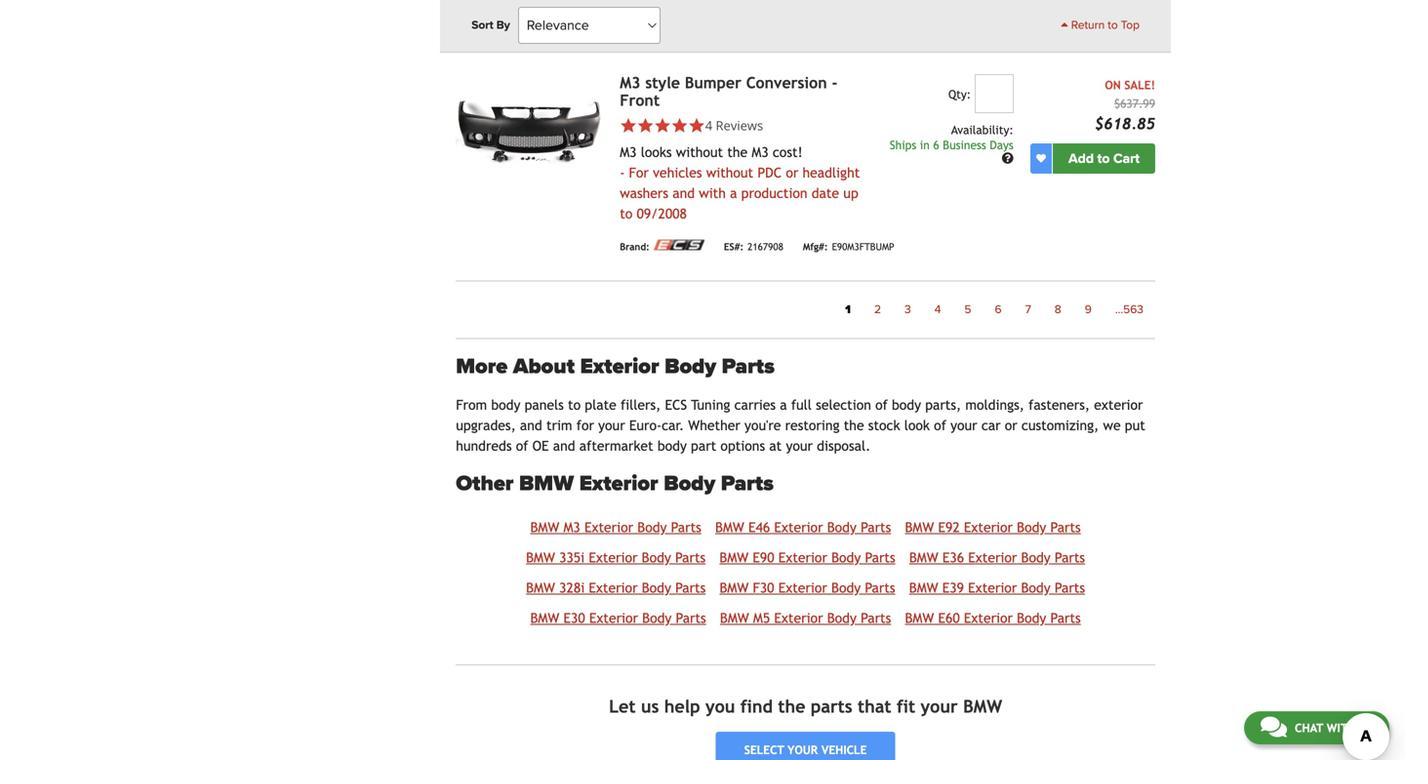 Task type: vqa. For each thing, say whether or not it's contained in the screenshot.
single
no



Task type: describe. For each thing, give the bounding box(es) containing it.
8 link
[[1043, 297, 1074, 323]]

more about exterior body parts
[[456, 354, 775, 380]]

to inside from body panels to plate fillers, ecs tuning carries a full selection of body parts, moldings, fasteners, exterior upgrades, and trim for your euro-car. whether you're restoring the stock look of your car or customizing, we put hundreds of oe and aftermarket body part options at your disposal.
[[568, 397, 581, 413]]

hundreds
[[456, 438, 512, 454]]

moldings,
[[966, 397, 1025, 413]]

0 horizontal spatial and
[[520, 418, 542, 434]]

car
[[982, 418, 1001, 434]]

sort by
[[472, 18, 510, 32]]

other bmw exterior body parts
[[456, 471, 774, 497]]

bmw for bmw e30 exterior body parts
[[531, 611, 560, 626]]

3 star image from the left
[[671, 117, 688, 134]]

about
[[513, 354, 575, 380]]

bmw for bmw m5 exterior body parts
[[720, 611, 749, 626]]

…563 link
[[1104, 297, 1156, 323]]

2 link
[[863, 297, 893, 323]]

bmw e92 exterior body parts link
[[905, 520, 1081, 535]]

to inside button
[[1098, 150, 1110, 167]]

find
[[741, 696, 773, 717]]

caret up image
[[1061, 19, 1069, 30]]

1
[[846, 303, 851, 317]]

comments image
[[1261, 716, 1287, 739]]

plate
[[585, 397, 617, 413]]

parts for bmw e92 exterior body parts
[[1051, 520, 1081, 535]]

that
[[858, 696, 892, 717]]

brand: for ecs - corporate logo
[[620, 241, 650, 252]]

brand: for genuine bmw - corporate logo
[[620, 3, 650, 14]]

or inside m3 looks without the m3 cost! -  for vehicles without pdc or headlight washers and with a production date up to 09/2008
[[786, 165, 799, 180]]

select your vehicle button
[[716, 732, 896, 760]]

bmw down oe at the bottom of page
[[519, 471, 574, 497]]

body for bmw e30 exterior body parts
[[642, 611, 672, 626]]

m3 style bumper conversion - front
[[620, 74, 838, 109]]

for
[[629, 165, 649, 180]]

trim
[[547, 418, 573, 434]]

parts for bmw e46 exterior body parts
[[861, 520, 891, 535]]

cart
[[1114, 150, 1140, 167]]

exterior for e60
[[964, 611, 1013, 626]]

reviews
[[716, 117, 764, 134]]

fasteners,
[[1029, 397, 1090, 413]]

m5
[[754, 611, 770, 626]]

1 star image from the left
[[637, 117, 654, 134]]

body for more about exterior body parts
[[665, 354, 717, 380]]

4 star image from the left
[[688, 117, 705, 134]]

2 vertical spatial of
[[516, 438, 528, 454]]

add to wish list image
[[1037, 154, 1046, 163]]

exterior for 328i
[[589, 580, 638, 596]]

at
[[770, 438, 782, 454]]

m3 up for
[[620, 144, 637, 160]]

exterior for m5
[[775, 611, 823, 626]]

your right fit
[[921, 696, 958, 717]]

a inside m3 looks without the m3 cost! -  for vehicles without pdc or headlight washers and with a production date up to 09/2008
[[730, 185, 737, 201]]

5 link
[[953, 297, 983, 323]]

exterior for 335i
[[589, 550, 638, 566]]

parts for bmw m5 exterior body parts
[[861, 611, 891, 626]]

2 vertical spatial and
[[553, 438, 576, 454]]

your up aftermarket
[[598, 418, 625, 434]]

whether
[[688, 418, 741, 434]]

bmw 328i exterior body parts
[[526, 580, 706, 596]]

1 vertical spatial with
[[1327, 721, 1356, 735]]

bmw for bmw e46 exterior body parts
[[716, 520, 745, 535]]

m3 looks without the m3 cost! -  for vehicles without pdc or headlight washers and with a production date up to 09/2008
[[620, 144, 860, 221]]

cost!
[[773, 144, 803, 160]]

you
[[706, 696, 735, 717]]

body for bmw e39 exterior body parts
[[1022, 580, 1051, 596]]

exterior for m3
[[585, 520, 634, 535]]

bmw e90 exterior body parts
[[720, 550, 896, 566]]

2167908
[[748, 241, 784, 252]]

ships in 6 business days
[[890, 138, 1014, 152]]

bmw e36 exterior body parts
[[910, 550, 1086, 566]]

- inside m3 looks without the m3 cost! -  for vehicles without pdc or headlight washers and with a production date up to 09/2008
[[620, 165, 625, 180]]

es#2167908 - e90m3ftbump - m3 style bumper conversion - front - m3 looks without the m3 cost! - ecs - bmw image
[[456, 74, 604, 185]]

bmw e39 exterior body parts
[[910, 580, 1085, 596]]

star image
[[620, 117, 637, 134]]

to inside m3 looks without the m3 cost! -  for vehicles without pdc or headlight washers and with a production date up to 09/2008
[[620, 206, 633, 221]]

2 horizontal spatial of
[[934, 418, 947, 434]]

to left top
[[1108, 18, 1118, 32]]

bmw m5 exterior body parts link
[[720, 611, 891, 626]]

bmw e39 exterior body parts link
[[910, 580, 1085, 596]]

ecs - corporate logo image
[[654, 240, 705, 250]]

customizing,
[[1022, 418, 1099, 434]]

e36
[[943, 550, 964, 566]]

chat
[[1295, 721, 1324, 735]]

1 4 reviews link from the left
[[620, 117, 872, 134]]

m3 inside m3 style bumper conversion - front
[[620, 74, 641, 92]]

front
[[620, 91, 660, 109]]

your right at
[[786, 438, 813, 454]]

bmw e90 exterior body parts link
[[720, 550, 896, 566]]

paginated product list navigation navigation
[[456, 297, 1156, 323]]

bmw f30 exterior body parts
[[720, 580, 896, 596]]

7 link
[[1014, 297, 1043, 323]]

exterior for about
[[580, 354, 659, 380]]

5
[[965, 303, 972, 317]]

bmw for bmw e90 exterior body parts
[[720, 550, 749, 566]]

0 vertical spatial without
[[676, 144, 723, 160]]

2
[[875, 303, 881, 317]]

bumper
[[685, 74, 742, 92]]

bmw e30 exterior body parts link
[[531, 611, 706, 626]]

up
[[844, 185, 859, 201]]

select your vehicle
[[745, 744, 867, 757]]

disposal.
[[817, 438, 871, 454]]

body for bmw 335i exterior body parts
[[642, 550, 671, 566]]

$618.85
[[1095, 115, 1156, 133]]

question circle image
[[1002, 152, 1014, 164]]

body for other bmw exterior body parts
[[664, 471, 716, 497]]

tuning
[[691, 397, 731, 413]]

parts
[[811, 696, 853, 717]]

parts for bmw e90 exterior body parts
[[865, 550, 896, 566]]

more
[[456, 354, 508, 380]]

return
[[1072, 18, 1105, 32]]

add
[[1069, 150, 1094, 167]]

help
[[665, 696, 700, 717]]

bmw for bmw 335i exterior body parts
[[526, 550, 555, 566]]

f30
[[753, 580, 775, 596]]

2 4 reviews link from the left
[[705, 117, 764, 134]]

by
[[497, 18, 510, 32]]

mfg#:
[[803, 241, 828, 252]]

part
[[691, 438, 717, 454]]

let us help you find the parts that fit your     bmw
[[609, 696, 1003, 717]]

3
[[905, 303, 911, 317]]

exterior for e39
[[969, 580, 1017, 596]]

2 star image from the left
[[654, 117, 671, 134]]

us
[[641, 696, 659, 717]]

looks
[[641, 144, 672, 160]]

style
[[646, 74, 680, 92]]

body for bmw e46 exterior body parts
[[828, 520, 857, 535]]

bmw 335i exterior body parts link
[[526, 550, 706, 566]]

parts for bmw 335i exterior body parts
[[676, 550, 706, 566]]

bmw e92 exterior body parts
[[905, 520, 1081, 535]]

panels
[[525, 397, 564, 413]]



Task type: locate. For each thing, give the bounding box(es) containing it.
exterior for e30
[[589, 611, 638, 626]]

aftermarket
[[580, 438, 654, 454]]

body down 'bmw e90 exterior body parts'
[[832, 580, 861, 596]]

or down cost!
[[786, 165, 799, 180]]

0 horizontal spatial with
[[699, 185, 726, 201]]

4 left reviews
[[705, 117, 713, 134]]

body
[[665, 354, 717, 380], [664, 471, 716, 497], [638, 520, 667, 535], [828, 520, 857, 535], [1017, 520, 1047, 535], [642, 550, 671, 566], [832, 550, 861, 566], [1022, 550, 1051, 566], [642, 580, 671, 596], [832, 580, 861, 596], [1022, 580, 1051, 596], [642, 611, 672, 626], [828, 611, 857, 626], [1017, 611, 1047, 626]]

production
[[742, 185, 808, 201]]

sale!
[[1125, 78, 1156, 92]]

parts up "bmw e39 exterior body parts"
[[1055, 550, 1086, 566]]

the up "disposal."
[[844, 418, 864, 434]]

parts down "bmw e39 exterior body parts"
[[1051, 611, 1081, 626]]

in
[[920, 138, 930, 152]]

without left pdc
[[707, 165, 754, 180]]

0 horizontal spatial or
[[786, 165, 799, 180]]

bmw f30 exterior body parts link
[[720, 580, 896, 596]]

or inside from body panels to plate fillers, ecs tuning carries a full selection of body parts, moldings, fasteners, exterior upgrades, and trim for your euro-car. whether you're restoring the stock look of your car or customizing, we put hundreds of oe and aftermarket body part options at your disposal.
[[1005, 418, 1018, 434]]

add to cart
[[1069, 150, 1140, 167]]

to right the add
[[1098, 150, 1110, 167]]

0 horizontal spatial body
[[491, 397, 521, 413]]

1 vertical spatial a
[[780, 397, 787, 413]]

parts
[[722, 354, 775, 380], [721, 471, 774, 497], [671, 520, 702, 535], [861, 520, 891, 535], [1051, 520, 1081, 535], [676, 550, 706, 566], [865, 550, 896, 566], [1055, 550, 1086, 566], [676, 580, 706, 596], [865, 580, 896, 596], [1055, 580, 1085, 596], [676, 611, 706, 626], [861, 611, 891, 626], [1051, 611, 1081, 626]]

1 vertical spatial or
[[1005, 418, 1018, 434]]

body up bmw f30 exterior body parts
[[832, 550, 861, 566]]

3 link
[[893, 297, 923, 323]]

bmw m5 exterior body parts
[[720, 611, 891, 626]]

6 inside paginated product list navigation navigation
[[995, 303, 1002, 317]]

stock
[[869, 418, 901, 434]]

parts for bmw e39 exterior body parts
[[1055, 580, 1085, 596]]

parts for bmw f30 exterior body parts
[[865, 580, 896, 596]]

bmw left "e92" at the right bottom of page
[[905, 520, 934, 535]]

parts left e60
[[861, 611, 891, 626]]

4 reviews link
[[620, 117, 872, 134], [705, 117, 764, 134]]

the down reviews
[[728, 144, 748, 160]]

bmw for bmw m3 exterior body parts
[[531, 520, 560, 535]]

days
[[990, 138, 1014, 152]]

with left us
[[1327, 721, 1356, 735]]

and down trim
[[553, 438, 576, 454]]

your
[[598, 418, 625, 434], [951, 418, 978, 434], [786, 438, 813, 454], [921, 696, 958, 717], [788, 744, 818, 757]]

parts up the bmw e36 exterior body parts
[[1051, 520, 1081, 535]]

body down "bmw e39 exterior body parts"
[[1017, 611, 1047, 626]]

and up oe at the bottom of page
[[520, 418, 542, 434]]

parts,
[[926, 397, 962, 413]]

0 horizontal spatial 6
[[934, 138, 940, 152]]

exterior down bmw f30 exterior body parts
[[775, 611, 823, 626]]

parts for bmw e30 exterior body parts
[[676, 611, 706, 626]]

exterior up bmw e90 exterior body parts link
[[775, 520, 823, 535]]

with down vehicles
[[699, 185, 726, 201]]

fillers,
[[621, 397, 661, 413]]

parts for bmw 328i exterior body parts
[[676, 580, 706, 596]]

us
[[1360, 721, 1373, 735]]

chat with us link
[[1244, 712, 1390, 745]]

parts left the f30
[[676, 580, 706, 596]]

1 vertical spatial brand:
[[620, 241, 650, 252]]

parts for other bmw exterior body parts
[[721, 471, 774, 497]]

1 vertical spatial without
[[707, 165, 754, 180]]

09/2008
[[637, 206, 687, 221]]

the right find
[[778, 696, 806, 717]]

bmw right fit
[[964, 696, 1003, 717]]

2 horizontal spatial the
[[844, 418, 864, 434]]

1 horizontal spatial and
[[553, 438, 576, 454]]

bmw left e36
[[910, 550, 939, 566]]

8
[[1055, 303, 1062, 317]]

body up 'bmw e90 exterior body parts'
[[828, 520, 857, 535]]

without up vehicles
[[676, 144, 723, 160]]

1 horizontal spatial 4
[[935, 303, 941, 317]]

exterior down bmw e46 exterior body parts link
[[779, 550, 828, 566]]

exterior up the bmw e36 exterior body parts
[[964, 520, 1013, 535]]

1 vertical spatial the
[[844, 418, 864, 434]]

1 link
[[834, 297, 863, 323]]

sort
[[472, 18, 494, 32]]

to down 'washers'
[[620, 206, 633, 221]]

return to top link
[[1061, 17, 1140, 34]]

let
[[609, 696, 636, 717]]

body
[[491, 397, 521, 413], [892, 397, 921, 413], [658, 438, 687, 454]]

ships
[[890, 138, 917, 152]]

bmw for bmw e39 exterior body parts
[[910, 580, 939, 596]]

0 horizontal spatial -
[[620, 165, 625, 180]]

look
[[905, 418, 930, 434]]

oe
[[533, 438, 549, 454]]

fit
[[897, 696, 916, 717]]

exterior for e36
[[969, 550, 1017, 566]]

on sale! $637.99 $618.85
[[1095, 78, 1156, 133]]

e92
[[939, 520, 960, 535]]

bmw left e90
[[720, 550, 749, 566]]

exterior down bmw 328i exterior body parts link
[[589, 611, 638, 626]]

body up "bmw e39 exterior body parts"
[[1022, 550, 1051, 566]]

your right select in the bottom of the page
[[788, 744, 818, 757]]

exterior down bmw m3 exterior body parts link
[[589, 550, 638, 566]]

4 reviews link down m3 style bumper conversion - front
[[705, 117, 764, 134]]

bmw e46 exterior body parts link
[[716, 520, 891, 535]]

brand: down 09/2008
[[620, 241, 650, 252]]

m3
[[620, 74, 641, 92], [620, 144, 637, 160], [752, 144, 769, 160], [564, 520, 581, 535]]

with inside m3 looks without the m3 cost! -  for vehicles without pdc or headlight washers and with a production date up to 09/2008
[[699, 185, 726, 201]]

body down the bmw e36 exterior body parts
[[1022, 580, 1051, 596]]

parts left e39
[[865, 580, 896, 596]]

4 reviews
[[705, 117, 764, 134]]

0 vertical spatial brand:
[[620, 3, 650, 14]]

1 horizontal spatial body
[[658, 438, 687, 454]]

1 horizontal spatial -
[[832, 74, 838, 92]]

with
[[699, 185, 726, 201], [1327, 721, 1356, 735]]

4 right 3
[[935, 303, 941, 317]]

e30
[[564, 611, 585, 626]]

0 vertical spatial the
[[728, 144, 748, 160]]

body for bmw e60 exterior body parts
[[1017, 611, 1047, 626]]

your inside button
[[788, 744, 818, 757]]

the inside m3 looks without the m3 cost! -  for vehicles without pdc or headlight washers and with a production date up to 09/2008
[[728, 144, 748, 160]]

4 reviews link down m3 style bumper conversion - front link
[[620, 117, 872, 134]]

body for bmw m5 exterior body parts
[[828, 611, 857, 626]]

parts left m5
[[676, 611, 706, 626]]

mfg#: e90m3ftbump
[[803, 241, 895, 252]]

from body panels to plate fillers, ecs tuning carries a full selection of body parts, moldings, fasteners, exterior upgrades, and trim for your euro-car. whether you're restoring the stock look of your car or customizing, we put hundreds of oe and aftermarket body part options at your disposal.
[[456, 397, 1146, 454]]

parts down the bmw e36 exterior body parts
[[1055, 580, 1085, 596]]

star image
[[637, 117, 654, 134], [654, 117, 671, 134], [671, 117, 688, 134], [688, 117, 705, 134]]

parts for bmw e36 exterior body parts
[[1055, 550, 1086, 566]]

exterior up 'bmw e60 exterior body parts' link
[[969, 580, 1017, 596]]

2 vertical spatial the
[[778, 696, 806, 717]]

to up for
[[568, 397, 581, 413]]

exterior for e46
[[775, 520, 823, 535]]

a left full
[[780, 397, 787, 413]]

1 brand: from the top
[[620, 3, 650, 14]]

bmw up 335i
[[531, 520, 560, 535]]

bmw left e46
[[716, 520, 745, 535]]

options
[[721, 438, 765, 454]]

bmw for bmw f30 exterior body parts
[[720, 580, 749, 596]]

exterior
[[580, 354, 659, 380], [580, 471, 659, 497], [585, 520, 634, 535], [775, 520, 823, 535], [964, 520, 1013, 535], [589, 550, 638, 566], [779, 550, 828, 566], [969, 550, 1017, 566], [589, 580, 638, 596], [779, 580, 828, 596], [969, 580, 1017, 596], [589, 611, 638, 626], [775, 611, 823, 626], [964, 611, 1013, 626]]

body for bmw f30 exterior body parts
[[832, 580, 861, 596]]

bmw for bmw e60 exterior body parts
[[905, 611, 934, 626]]

exterior for e92
[[964, 520, 1013, 535]]

e90m3ftbump
[[832, 241, 895, 252]]

genuine bmw - corporate logo image
[[654, 2, 732, 12]]

brand: left genuine bmw - corporate logo
[[620, 3, 650, 14]]

body for bmw e92 exterior body parts
[[1017, 520, 1047, 535]]

1 horizontal spatial of
[[876, 397, 888, 413]]

business
[[943, 138, 987, 152]]

the
[[728, 144, 748, 160], [844, 418, 864, 434], [778, 696, 806, 717]]

0 vertical spatial 4
[[705, 117, 713, 134]]

parts for more about exterior body parts
[[722, 354, 775, 380]]

2 horizontal spatial and
[[673, 185, 695, 201]]

bmw left the f30
[[720, 580, 749, 596]]

bmw for bmw e36 exterior body parts
[[910, 550, 939, 566]]

1 horizontal spatial or
[[1005, 418, 1018, 434]]

6 right 'in'
[[934, 138, 940, 152]]

0 vertical spatial a
[[730, 185, 737, 201]]

bmw e60 exterior body parts
[[905, 611, 1081, 626]]

bmw m3 exterior body parts link
[[531, 520, 702, 535]]

qty:
[[949, 87, 971, 101]]

1 horizontal spatial 6
[[995, 303, 1002, 317]]

1 vertical spatial and
[[520, 418, 542, 434]]

exterior down bmw 335i exterior body parts link
[[589, 580, 638, 596]]

euro-
[[629, 418, 662, 434]]

exterior down bmw e92 exterior body parts link at bottom right
[[969, 550, 1017, 566]]

parts left "e92" at the right bottom of page
[[861, 520, 891, 535]]

body down 'car.'
[[658, 438, 687, 454]]

0 horizontal spatial of
[[516, 438, 528, 454]]

exterior up bmw m5 exterior body parts "link" at the bottom right
[[779, 580, 828, 596]]

1 horizontal spatial a
[[780, 397, 787, 413]]

parts up "carries"
[[722, 354, 775, 380]]

- right conversion
[[832, 74, 838, 92]]

and inside m3 looks without the m3 cost! -  for vehicles without pdc or headlight washers and with a production date up to 09/2008
[[673, 185, 695, 201]]

body for bmw 328i exterior body parts
[[642, 580, 671, 596]]

body down the bmw f30 exterior body parts link
[[828, 611, 857, 626]]

of up stock
[[876, 397, 888, 413]]

or right car
[[1005, 418, 1018, 434]]

0 vertical spatial of
[[876, 397, 888, 413]]

selection
[[816, 397, 872, 413]]

from
[[456, 397, 487, 413]]

0 horizontal spatial 4
[[705, 117, 713, 134]]

1 horizontal spatial the
[[778, 696, 806, 717]]

0 vertical spatial -
[[832, 74, 838, 92]]

0 vertical spatial with
[[699, 185, 726, 201]]

of left oe at the bottom of page
[[516, 438, 528, 454]]

parts for bmw e60 exterior body parts
[[1051, 611, 1081, 626]]

body up the look
[[892, 397, 921, 413]]

bmw left 328i
[[526, 580, 555, 596]]

a left production
[[730, 185, 737, 201]]

4 inside paginated product list navigation navigation
[[935, 303, 941, 317]]

4 link
[[923, 297, 953, 323]]

2 horizontal spatial body
[[892, 397, 921, 413]]

select
[[745, 744, 785, 757]]

- left for
[[620, 165, 625, 180]]

0 vertical spatial and
[[673, 185, 695, 201]]

bmw left "e30"
[[531, 611, 560, 626]]

1 vertical spatial -
[[620, 165, 625, 180]]

6 left 7
[[995, 303, 1002, 317]]

parts down options
[[721, 471, 774, 497]]

body up ecs
[[665, 354, 717, 380]]

bmw for bmw 328i exterior body parts
[[526, 580, 555, 596]]

bmw left m5
[[720, 611, 749, 626]]

4 for 4
[[935, 303, 941, 317]]

body for bmw e90 exterior body parts
[[832, 550, 861, 566]]

1 horizontal spatial with
[[1327, 721, 1356, 735]]

9 link
[[1074, 297, 1104, 323]]

washers
[[620, 185, 669, 201]]

m3 up 335i
[[564, 520, 581, 535]]

vehicles
[[653, 165, 702, 180]]

0 horizontal spatial the
[[728, 144, 748, 160]]

1 vertical spatial of
[[934, 418, 947, 434]]

on
[[1105, 78, 1121, 92]]

exterior down aftermarket
[[580, 471, 659, 497]]

of down parts,
[[934, 418, 947, 434]]

body up bmw 328i exterior body parts link
[[642, 550, 671, 566]]

and down vehicles
[[673, 185, 695, 201]]

you're
[[745, 418, 781, 434]]

4 for 4 reviews
[[705, 117, 713, 134]]

ecs
[[665, 397, 687, 413]]

the inside from body panels to plate fillers, ecs tuning carries a full selection of body parts, moldings, fasteners, exterior upgrades, and trim for your euro-car. whether you're restoring the stock look of your car or customizing, we put hundreds of oe and aftermarket body part options at your disposal.
[[844, 418, 864, 434]]

body down the part
[[664, 471, 716, 497]]

a inside from body panels to plate fillers, ecs tuning carries a full selection of body parts, moldings, fasteners, exterior upgrades, and trim for your euro-car. whether you're restoring the stock look of your car or customizing, we put hundreds of oe and aftermarket body part options at your disposal.
[[780, 397, 787, 413]]

parts left e90
[[676, 550, 706, 566]]

for
[[577, 418, 594, 434]]

body for bmw e36 exterior body parts
[[1022, 550, 1051, 566]]

body down bmw 328i exterior body parts
[[642, 611, 672, 626]]

exterior up 'plate'
[[580, 354, 659, 380]]

bmw for bmw e92 exterior body parts
[[905, 520, 934, 535]]

date
[[812, 185, 840, 201]]

body up bmw e36 exterior body parts link
[[1017, 520, 1047, 535]]

0 vertical spatial or
[[786, 165, 799, 180]]

vehicle
[[822, 744, 867, 757]]

es#: 2167908
[[724, 241, 784, 252]]

parts for bmw m3 exterior body parts
[[671, 520, 702, 535]]

body up bmw e30 exterior body parts
[[642, 580, 671, 596]]

other
[[456, 471, 514, 497]]

m3 style bumper conversion - front link
[[620, 74, 838, 109]]

bmw e46 exterior body parts
[[716, 520, 891, 535]]

parts left e36
[[865, 550, 896, 566]]

exterior down "bmw e39 exterior body parts"
[[964, 611, 1013, 626]]

0 horizontal spatial a
[[730, 185, 737, 201]]

bmw 335i exterior body parts
[[526, 550, 706, 566]]

1 vertical spatial 6
[[995, 303, 1002, 317]]

m3 up pdc
[[752, 144, 769, 160]]

parts left e46
[[671, 520, 702, 535]]

your left car
[[951, 418, 978, 434]]

2 brand: from the top
[[620, 241, 650, 252]]

exterior up bmw 335i exterior body parts link
[[585, 520, 634, 535]]

- inside m3 style bumper conversion - front
[[832, 74, 838, 92]]

and
[[673, 185, 695, 201], [520, 418, 542, 434], [553, 438, 576, 454]]

1 vertical spatial 4
[[935, 303, 941, 317]]

bmw 328i exterior body parts link
[[526, 580, 706, 596]]

body up upgrades,
[[491, 397, 521, 413]]

bmw left e39
[[910, 580, 939, 596]]

0 vertical spatial 6
[[934, 138, 940, 152]]

bmw left 335i
[[526, 550, 555, 566]]

exterior for e90
[[779, 550, 828, 566]]

328i
[[560, 580, 585, 596]]

return to top
[[1069, 18, 1140, 32]]

body for bmw m3 exterior body parts
[[638, 520, 667, 535]]

top
[[1121, 18, 1140, 32]]

m3 left style
[[620, 74, 641, 92]]

bmw left e60
[[905, 611, 934, 626]]

headlight
[[803, 165, 860, 180]]

body up bmw 335i exterior body parts link
[[638, 520, 667, 535]]

exterior for bmw
[[580, 471, 659, 497]]

None number field
[[975, 74, 1014, 113]]

pdc
[[758, 165, 782, 180]]

exterior for f30
[[779, 580, 828, 596]]

chat with us
[[1295, 721, 1373, 735]]



